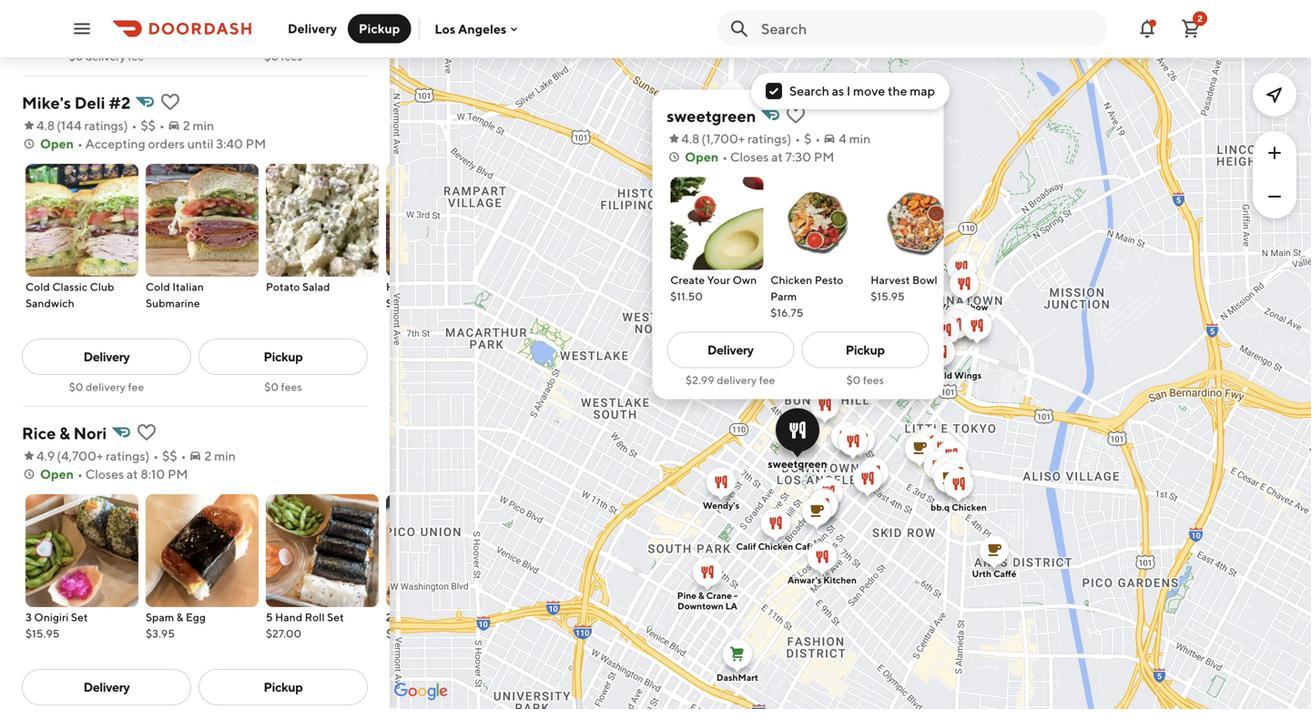 Task type: describe. For each thing, give the bounding box(es) containing it.
( 1,700+ ratings )
[[702, 131, 792, 146]]

los angeles button
[[435, 21, 521, 36]]

cold italian submarine image
[[146, 164, 259, 277]]

( 144 ratings )
[[57, 118, 128, 133]]

hand
[[275, 611, 303, 624]]

cold classic club sandwich
[[26, 281, 114, 310]]

$0 fees for mike's deli #2
[[264, 381, 302, 394]]

bowl
[[913, 274, 938, 287]]

open menu image
[[71, 18, 93, 40]]

pickup for the pickup link for sweetgreen
[[846, 343, 885, 358]]

5 hand roll set image
[[266, 495, 379, 608]]

set inside 5 hand roll set $27.00
[[327, 611, 344, 624]]

los angeles
[[435, 21, 507, 36]]

move
[[854, 83, 886, 98]]

3 onigiri set $15.95
[[26, 611, 88, 640]]

recenter the map image
[[1264, 84, 1286, 106]]

search
[[790, 83, 830, 98]]

delivery button
[[277, 14, 348, 43]]

delivery for sweetgreen
[[717, 374, 757, 387]]

nori
[[73, 424, 107, 443]]

1 $0 delivery fee from the top
[[69, 50, 144, 63]]

Store search: begin typing to search for stores available on DoorDash text field
[[762, 19, 1097, 39]]

los
[[435, 21, 456, 36]]

( for rice & nori
[[57, 449, 61, 464]]

5
[[266, 611, 273, 624]]

chicken inside chicken pesto parm $16.75
[[771, 274, 813, 287]]

delivery inside the map region
[[708, 343, 754, 358]]

• $$ for mike's deli #2
[[132, 118, 156, 133]]

4 min
[[839, 131, 871, 146]]

• right $
[[816, 131, 821, 146]]

pickup link for sweetgreen
[[802, 332, 929, 369]]

pickup for the pickup link below $27.00
[[264, 680, 303, 695]]

chicken pesto parm $16.75
[[771, 274, 844, 319]]

delivery link for sweetgreen
[[667, 332, 795, 369]]

create your own $11.50
[[671, 274, 757, 303]]

8:10
[[141, 467, 165, 482]]

harvest
[[871, 274, 910, 287]]

delivery link down $3.95
[[22, 670, 191, 706]]

#2
[[109, 93, 131, 112]]

mike's deli #2
[[22, 93, 131, 112]]

club
[[90, 281, 114, 293]]

min for mike's deli #2
[[193, 118, 214, 133]]

your
[[707, 274, 731, 287]]

open • closes at 8:10 pm
[[40, 467, 188, 482]]

average rating of 4.9 out of 5 element
[[22, 447, 55, 465]]

( for mike's deli #2
[[57, 118, 61, 133]]

i
[[847, 83, 851, 98]]

set for 2 onigiri set $12.75
[[432, 611, 449, 624]]

notification bell image
[[1137, 18, 1159, 40]]

onigiri for $15.95
[[34, 611, 69, 624]]

$0 fees for sweetgreen
[[847, 374, 884, 387]]

closes for sweetgreen
[[730, 150, 769, 165]]

$12.75
[[386, 628, 419, 640]]

$2.99
[[686, 374, 715, 387]]

$3.95
[[146, 628, 175, 640]]

pesto
[[815, 274, 844, 287]]

• up the '8:10'
[[153, 449, 159, 464]]

roll
[[305, 611, 325, 624]]

until
[[187, 136, 214, 151]]

italian
[[172, 281, 204, 293]]

4
[[839, 131, 847, 146]]

at for rice & nori
[[126, 467, 138, 482]]

3
[[26, 611, 32, 624]]

reuben
[[458, 281, 498, 293]]

click to add this store to your saved list image
[[785, 105, 807, 126]]

( for sweetgreen
[[702, 131, 706, 146]]

delivery for mike's deli #2
[[86, 381, 126, 394]]

sandwich inside the 'cold classic club sandwich'
[[26, 297, 75, 310]]

$0 inside the map region
[[847, 374, 861, 387]]

submarine
[[146, 297, 200, 310]]

$
[[804, 131, 812, 146]]

hot new york reuben sandwich
[[386, 281, 498, 310]]

angeles
[[458, 21, 507, 36]]

rice & nori
[[22, 424, 107, 443]]

create your own image
[[671, 177, 764, 270]]

accepting
[[85, 136, 145, 151]]

2 onigiri set $12.75
[[386, 611, 449, 640]]

delivery down club
[[83, 349, 130, 364]]

chicken pesto parm image
[[771, 177, 864, 270]]

as
[[832, 83, 845, 98]]

ratings for mike's deli #2
[[84, 118, 124, 133]]

cold classic club sandwich image
[[26, 164, 138, 277]]

open • accepting orders until 3:40 pm
[[40, 136, 266, 151]]

cold italian submarine
[[146, 281, 204, 310]]

create
[[671, 274, 705, 287]]

potato salad button
[[266, 164, 379, 295]]

set for 3 onigiri set $15.95
[[71, 611, 88, 624]]

144
[[61, 118, 82, 133]]

spam
[[146, 611, 174, 624]]

fee for sweetgreen
[[759, 374, 776, 387]]

• down 4,700+
[[77, 467, 83, 482]]

deli
[[74, 93, 105, 112]]

pickup link down $27.00
[[199, 670, 368, 706]]

at for sweetgreen
[[772, 150, 783, 165]]

2 min for #2
[[183, 118, 214, 133]]

egg
[[186, 611, 206, 624]]

open • closes at 7:30 pm
[[685, 150, 835, 165]]

fees for mike's deli #2
[[281, 381, 302, 394]]

average rating of 4.8 out of 5 element for sweetgreen
[[667, 130, 700, 148]]

) for sweetgreen
[[787, 131, 792, 146]]

4,700+
[[61, 449, 103, 464]]

7:30
[[786, 150, 812, 165]]

( 4,700+ ratings )
[[57, 449, 150, 464]]

5 hand roll set $27.00
[[266, 611, 344, 640]]

cold italian submarine button
[[146, 164, 259, 312]]

classic
[[52, 281, 88, 293]]

mike's
[[22, 93, 71, 112]]

delivery link for mike's deli #2
[[22, 339, 191, 375]]



Task type: locate. For each thing, give the bounding box(es) containing it.
at left 7:30
[[772, 150, 783, 165]]

search as i move the map
[[790, 83, 935, 98]]

cold
[[26, 281, 50, 293], [146, 281, 170, 293]]

0 horizontal spatial $$
[[141, 118, 156, 133]]

0 horizontal spatial at
[[126, 467, 138, 482]]

$0 delivery fee down open menu image
[[69, 50, 144, 63]]

1 horizontal spatial $$
[[162, 449, 177, 464]]

set right roll
[[327, 611, 344, 624]]

open
[[40, 136, 74, 151], [685, 150, 719, 165], [40, 467, 74, 482]]

2 $0 delivery fee from the top
[[69, 381, 144, 394]]

0 vertical spatial closes
[[730, 150, 769, 165]]

spam & egg image
[[146, 495, 259, 608]]

$0 delivery fee up the nori
[[69, 381, 144, 394]]

at
[[772, 150, 783, 165], [126, 467, 138, 482]]

0 horizontal spatial set
[[71, 611, 88, 624]]

cold inside the 'cold classic club sandwich'
[[26, 281, 50, 293]]

urth caffé anwar's kitchen
[[788, 569, 1017, 586], [788, 569, 1017, 586]]

0 horizontal spatial $15.95
[[26, 628, 60, 640]]

map
[[910, 83, 935, 98]]

pickup link for mike's deli #2
[[199, 339, 368, 375]]

bb.q chicken
[[931, 502, 987, 513], [931, 502, 987, 513]]

4.8 for sweetgreen
[[682, 131, 700, 146]]

2 horizontal spatial pm
[[814, 150, 835, 165]]

orders
[[148, 136, 185, 151]]

0 horizontal spatial onigiri
[[34, 611, 69, 624]]

•
[[132, 118, 137, 133], [159, 118, 165, 133], [795, 131, 801, 146], [816, 131, 821, 146], [77, 136, 83, 151], [723, 150, 728, 165], [153, 449, 159, 464], [181, 449, 186, 464], [77, 467, 83, 482]]

$$
[[141, 118, 156, 133], [162, 449, 177, 464]]

1 vertical spatial 2 min
[[205, 449, 236, 464]]

2 onigiri from the left
[[395, 611, 429, 624]]

• down 144
[[77, 136, 83, 151]]

average rating of 4.8 out of 5 element for mike's deli #2
[[22, 117, 55, 135]]

york
[[433, 281, 456, 293]]

rice
[[22, 424, 56, 443]]

pickup left 'los'
[[359, 21, 400, 36]]

min for rice & nori
[[214, 449, 236, 464]]

ratings inside the map region
[[748, 131, 787, 146]]

onigiri inside 3 onigiri set $15.95
[[34, 611, 69, 624]]

delivery
[[288, 21, 337, 36], [708, 343, 754, 358], [83, 349, 130, 364], [83, 680, 130, 695]]

pickup button
[[348, 14, 411, 43]]

onigiri right 3
[[34, 611, 69, 624]]

chow
[[964, 302, 989, 312], [964, 302, 989, 312]]

sandwich inside hot new york reuben sandwich
[[386, 297, 435, 310]]

4.8 inside the map region
[[682, 131, 700, 146]]

0 horizontal spatial pm
[[168, 467, 188, 482]]

open for sweetgreen
[[685, 150, 719, 165]]

$0 delivery fee
[[69, 50, 144, 63], [69, 381, 144, 394]]

0 vertical spatial $0 delivery fee
[[69, 50, 144, 63]]

average rating of 4.8 out of 5 element left 1,700+
[[667, 130, 700, 148]]

$15.95
[[871, 290, 905, 303], [26, 628, 60, 640]]

pickup for the pickup button
[[359, 21, 400, 36]]

delivery
[[86, 50, 126, 63], [717, 374, 757, 387], [86, 381, 126, 394]]

) up the '8:10'
[[145, 449, 150, 464]]

0 vertical spatial click to add this store to your saved list image
[[160, 91, 181, 113]]

1 vertical spatial $0 delivery fee
[[69, 381, 144, 394]]

at left the '8:10'
[[126, 467, 138, 482]]

average rating of 4.8 out of 5 element
[[22, 117, 55, 135], [667, 130, 700, 148]]

4.8 for mike's deli #2
[[36, 118, 55, 133]]

crane
[[707, 591, 732, 601], [707, 591, 732, 601]]

dashmart
[[717, 673, 759, 683], [717, 673, 759, 683]]

) for mike's deli #2
[[124, 118, 128, 133]]

closes down "( 4,700+ ratings )" at bottom left
[[85, 467, 124, 482]]

downtown
[[678, 601, 724, 612], [678, 601, 724, 612]]

0 horizontal spatial 4.8
[[36, 118, 55, 133]]

chicken
[[771, 274, 813, 287], [952, 502, 987, 513], [952, 502, 987, 513], [758, 542, 794, 552], [758, 542, 794, 552]]

ratings for rice & nori
[[106, 449, 145, 464]]

pickup link down potato
[[199, 339, 368, 375]]

delivery down open menu image
[[86, 50, 126, 63]]

fee up "( 4,700+ ratings )" at bottom left
[[128, 381, 144, 394]]

salad
[[302, 281, 330, 293]]

potato
[[266, 281, 300, 293]]

fee inside the map region
[[759, 374, 776, 387]]

open down 4.9
[[40, 467, 74, 482]]

4.8 down the mike's
[[36, 118, 55, 133]]

) up accepting
[[124, 118, 128, 133]]

delivery link up $2.99 delivery fee
[[667, 332, 795, 369]]

sandwich down 'classic'
[[26, 297, 75, 310]]

delivery inside "button"
[[288, 21, 337, 36]]

click to add this store to your saved list image up the '8:10'
[[136, 422, 158, 444]]

1 horizontal spatial average rating of 4.8 out of 5 element
[[667, 130, 700, 148]]

click to add this store to your saved list image up the 'orders'
[[160, 91, 181, 113]]

parm
[[771, 290, 797, 303]]

0 horizontal spatial click to add this store to your saved list image
[[136, 422, 158, 444]]

open inside the map region
[[685, 150, 719, 165]]

ratings
[[84, 118, 124, 133], [748, 131, 787, 146], [106, 449, 145, 464]]

-
[[734, 591, 738, 601], [734, 591, 738, 601]]

fees for sweetgreen
[[863, 374, 884, 387]]

• $
[[795, 131, 812, 146]]

sandwich down 'new'
[[386, 297, 435, 310]]

$27.00
[[266, 628, 302, 640]]

2 button
[[1173, 10, 1210, 47]]

pickup inside the map region
[[846, 343, 885, 358]]

1 vertical spatial click to add this store to your saved list image
[[136, 422, 158, 444]]

click to add this store to your saved list image
[[160, 91, 181, 113], [136, 422, 158, 444]]

la
[[726, 601, 738, 612], [726, 601, 738, 612]]

• $$ up the '8:10'
[[153, 449, 177, 464]]

• $$
[[132, 118, 156, 133], [153, 449, 177, 464]]

4.9
[[36, 449, 55, 464]]

caffé
[[994, 569, 1017, 579], [994, 569, 1017, 579]]

pm
[[246, 136, 266, 151], [814, 150, 835, 165], [168, 467, 188, 482]]

delivery link inside the map region
[[667, 332, 795, 369]]

1 vertical spatial at
[[126, 467, 138, 482]]

onigiri up $12.75
[[395, 611, 429, 624]]

hot new york reuben sandwich button
[[386, 164, 499, 312]]

pm right 3:40
[[246, 136, 266, 151]]

calif
[[736, 542, 757, 552], [736, 542, 757, 552]]

pm inside the map region
[[814, 150, 835, 165]]

$15.95 down 3
[[26, 628, 60, 640]]

$15.95 inside harvest bowl $15.95
[[871, 290, 905, 303]]

onigiri inside the 2 onigiri set $12.75
[[395, 611, 429, 624]]

) inside the map region
[[787, 131, 792, 146]]

open down 1,700+
[[685, 150, 719, 165]]

2 min for nori
[[205, 449, 236, 464]]

map region
[[301, 0, 1312, 710]]

ratings up open • closes at 8:10 pm
[[106, 449, 145, 464]]

0 vertical spatial $$
[[141, 118, 156, 133]]

( right 4.9
[[57, 449, 61, 464]]

wild
[[932, 370, 953, 381], [932, 370, 953, 381]]

closes inside the map region
[[730, 150, 769, 165]]

pickup down $27.00
[[264, 680, 303, 695]]

4.8 left 1,700+
[[682, 131, 700, 146]]

Search as I move the map checkbox
[[766, 83, 782, 99]]

delivery left the pickup button
[[288, 21, 337, 36]]

pm for sweetgreen
[[814, 150, 835, 165]]

pm right the '8:10'
[[168, 467, 188, 482]]

0 horizontal spatial )
[[124, 118, 128, 133]]

ratings for sweetgreen
[[748, 131, 787, 146]]

cold classic club sandwich button
[[26, 164, 138, 312]]

delivery link down club
[[22, 339, 191, 375]]

harvest bowl $15.95
[[871, 274, 938, 303]]

• up the 'orders'
[[159, 118, 165, 133]]

cold left 'classic'
[[26, 281, 50, 293]]

1 vertical spatial $15.95
[[26, 628, 60, 640]]

delivery right $2.99
[[717, 374, 757, 387]]

2 min
[[183, 118, 214, 133], [205, 449, 236, 464]]

set inside the 2 onigiri set $12.75
[[432, 611, 449, 624]]

1 horizontal spatial $15.95
[[871, 290, 905, 303]]

1 horizontal spatial pm
[[246, 136, 266, 151]]

3 onigiri set image
[[26, 495, 138, 608]]

harvest bowl image
[[871, 177, 964, 270]]

cold up submarine
[[146, 281, 170, 293]]

2 sandwich from the left
[[386, 297, 435, 310]]

set up powered by google image
[[432, 611, 449, 624]]

$16.75
[[771, 307, 804, 319]]

closes down the ( 1,700+ ratings )
[[730, 150, 769, 165]]

delivery inside the map region
[[717, 374, 757, 387]]

calif chicken cafe
[[736, 542, 816, 552], [736, 542, 816, 552]]

) for rice & nori
[[145, 449, 150, 464]]

delivery up $2.99 delivery fee
[[708, 343, 754, 358]]

delivery link
[[667, 332, 795, 369], [22, 339, 191, 375], [22, 670, 191, 706]]

$$ for mike's deli #2
[[141, 118, 156, 133]]

fee up #2
[[128, 50, 144, 63]]

3 set from the left
[[432, 611, 449, 624]]

at inside the map region
[[772, 150, 783, 165]]

0 vertical spatial • $$
[[132, 118, 156, 133]]

delivery up the nori
[[86, 381, 126, 394]]

) left • $
[[787, 131, 792, 146]]

1 items, open order cart image
[[1181, 18, 1202, 40]]

triple beam pizza
[[695, 114, 770, 125], [695, 114, 770, 125]]

pm right 7:30
[[814, 150, 835, 165]]

0 vertical spatial at
[[772, 150, 783, 165]]

pickup down potato
[[264, 349, 303, 364]]

1 horizontal spatial closes
[[730, 150, 769, 165]]

spam & egg $3.95
[[146, 611, 206, 640]]

• $$ for rice & nori
[[153, 449, 177, 464]]

2 horizontal spatial set
[[432, 611, 449, 624]]

$2.99 delivery fee
[[686, 374, 776, 387]]

fee right $2.99
[[759, 374, 776, 387]]

$$ up the '8:10'
[[162, 449, 177, 464]]

set inside 3 onigiri set $15.95
[[71, 611, 88, 624]]

pm for rice & nori
[[168, 467, 188, 482]]

2 cold from the left
[[146, 281, 170, 293]]

open for rice & nori
[[40, 467, 74, 482]]

1,700+
[[706, 131, 745, 146]]

1 horizontal spatial at
[[772, 150, 783, 165]]

pickup inside button
[[359, 21, 400, 36]]

3:40
[[216, 136, 243, 151]]

0 horizontal spatial cold
[[26, 281, 50, 293]]

& inside spam & egg $3.95
[[176, 611, 184, 624]]

pickup
[[359, 21, 400, 36], [846, 343, 885, 358], [264, 349, 303, 364], [264, 680, 303, 695]]

$11.50
[[671, 290, 703, 303]]

0 horizontal spatial closes
[[85, 467, 124, 482]]

pickup link
[[802, 332, 929, 369], [199, 339, 368, 375], [199, 670, 368, 706]]

closes
[[730, 150, 769, 165], [85, 467, 124, 482]]

new
[[408, 281, 431, 293]]

anwar's
[[788, 575, 822, 586], [788, 575, 822, 586]]

zoom in image
[[1264, 142, 1286, 164]]

pickup for mike's deli #2's the pickup link
[[264, 349, 303, 364]]

wings
[[955, 370, 982, 381], [955, 370, 982, 381]]

cold for cold italian submarine
[[146, 281, 170, 293]]

min
[[193, 118, 214, 133], [849, 131, 871, 146], [214, 449, 236, 464]]

the
[[888, 83, 908, 98]]

2 inside button
[[1198, 13, 1203, 24]]

powered by google image
[[394, 683, 448, 701]]

$15.95 down harvest
[[871, 290, 905, 303]]

yang chow
[[941, 302, 989, 312], [941, 302, 989, 312]]

open down 144
[[40, 136, 74, 151]]

• down 1,700+
[[723, 150, 728, 165]]

zoom out image
[[1264, 186, 1286, 208]]

open for mike's deli #2
[[40, 136, 74, 151]]

1 sandwich from the left
[[26, 297, 75, 310]]

pickup down harvest bowl $15.95
[[846, 343, 885, 358]]

buffalo wild wings
[[900, 370, 982, 381], [900, 370, 982, 381]]

pizza
[[747, 114, 770, 125], [747, 114, 770, 125]]

fee for mike's deli #2
[[128, 381, 144, 394]]

1 vertical spatial $$
[[162, 449, 177, 464]]

1 horizontal spatial click to add this store to your saved list image
[[160, 91, 181, 113]]

4.8
[[36, 118, 55, 133], [682, 131, 700, 146]]

1 set from the left
[[71, 611, 88, 624]]

own
[[733, 274, 757, 287]]

onigiri for $12.75
[[395, 611, 429, 624]]

• $$ up open • accepting orders until 3:40 pm
[[132, 118, 156, 133]]

cold for cold classic club sandwich
[[26, 281, 50, 293]]

0 vertical spatial 2 min
[[183, 118, 214, 133]]

click to add this store to your saved list image for mike's deli #2
[[160, 91, 181, 113]]

pickup link down harvest bowl $15.95
[[802, 332, 929, 369]]

1 vertical spatial • $$
[[153, 449, 177, 464]]

ratings up accepting
[[84, 118, 124, 133]]

1 onigiri from the left
[[34, 611, 69, 624]]

hot
[[386, 281, 405, 293]]

fees inside the map region
[[863, 374, 884, 387]]

fee
[[128, 50, 144, 63], [759, 374, 776, 387], [128, 381, 144, 394]]

)
[[124, 118, 128, 133], [787, 131, 792, 146], [145, 449, 150, 464]]

• left $
[[795, 131, 801, 146]]

2 horizontal spatial )
[[787, 131, 792, 146]]

1 cold from the left
[[26, 281, 50, 293]]

1 horizontal spatial sandwich
[[386, 297, 435, 310]]

$0 fees inside the map region
[[847, 374, 884, 387]]

$0
[[69, 50, 83, 63], [264, 50, 279, 63], [847, 374, 861, 387], [69, 381, 83, 394], [264, 381, 279, 394]]

( inside the map region
[[702, 131, 706, 146]]

1 horizontal spatial onigiri
[[395, 611, 429, 624]]

( up the open • closes at 7:30 pm
[[702, 131, 706, 146]]

triple
[[695, 114, 719, 125], [695, 114, 719, 125]]

average rating of 4.8 out of 5 element down the mike's
[[22, 117, 55, 135]]

$$ for rice & nori
[[162, 449, 177, 464]]

cafe
[[795, 542, 816, 552], [795, 542, 816, 552]]

cold inside the cold italian submarine
[[146, 281, 170, 293]]

2 inside the 2 onigiri set $12.75
[[386, 611, 392, 624]]

• up open • accepting orders until 3:40 pm
[[132, 118, 137, 133]]

yang
[[941, 302, 962, 312], [941, 302, 962, 312]]

(
[[57, 118, 61, 133], [702, 131, 706, 146], [57, 449, 61, 464]]

average rating of 4.8 out of 5 element inside the map region
[[667, 130, 700, 148]]

1 vertical spatial closes
[[85, 467, 124, 482]]

1 horizontal spatial cold
[[146, 281, 170, 293]]

min for sweetgreen
[[849, 131, 871, 146]]

1 horizontal spatial set
[[327, 611, 344, 624]]

delivery down 3 onigiri set $15.95
[[83, 680, 130, 695]]

set
[[71, 611, 88, 624], [327, 611, 344, 624], [432, 611, 449, 624]]

closes for rice & nori
[[85, 467, 124, 482]]

0 horizontal spatial average rating of 4.8 out of 5 element
[[22, 117, 55, 135]]

ratings up the open • closes at 7:30 pm
[[748, 131, 787, 146]]

2 set from the left
[[327, 611, 344, 624]]

click to add this store to your saved list image for rice & nori
[[136, 422, 158, 444]]

set right 3
[[71, 611, 88, 624]]

1 horizontal spatial 4.8
[[682, 131, 700, 146]]

buffalo
[[900, 370, 931, 381], [900, 370, 931, 381]]

potato salad
[[266, 281, 330, 293]]

$15.95 inside 3 onigiri set $15.95
[[26, 628, 60, 640]]

0 horizontal spatial sandwich
[[26, 297, 75, 310]]

1 horizontal spatial )
[[145, 449, 150, 464]]

fees
[[281, 50, 302, 63], [863, 374, 884, 387], [281, 381, 302, 394]]

• up open • closes at 8:10 pm
[[181, 449, 186, 464]]

min inside the map region
[[849, 131, 871, 146]]

$$ up open • accepting orders until 3:40 pm
[[141, 118, 156, 133]]

( down the mike's
[[57, 118, 61, 133]]

potato salad image
[[266, 164, 379, 277]]

0 vertical spatial $15.95
[[871, 290, 905, 303]]



Task type: vqa. For each thing, say whether or not it's contained in the screenshot.
Bread inside original adjarakan with 2 eggs original bread boat with two eggs and cheese $20.40 add
no



